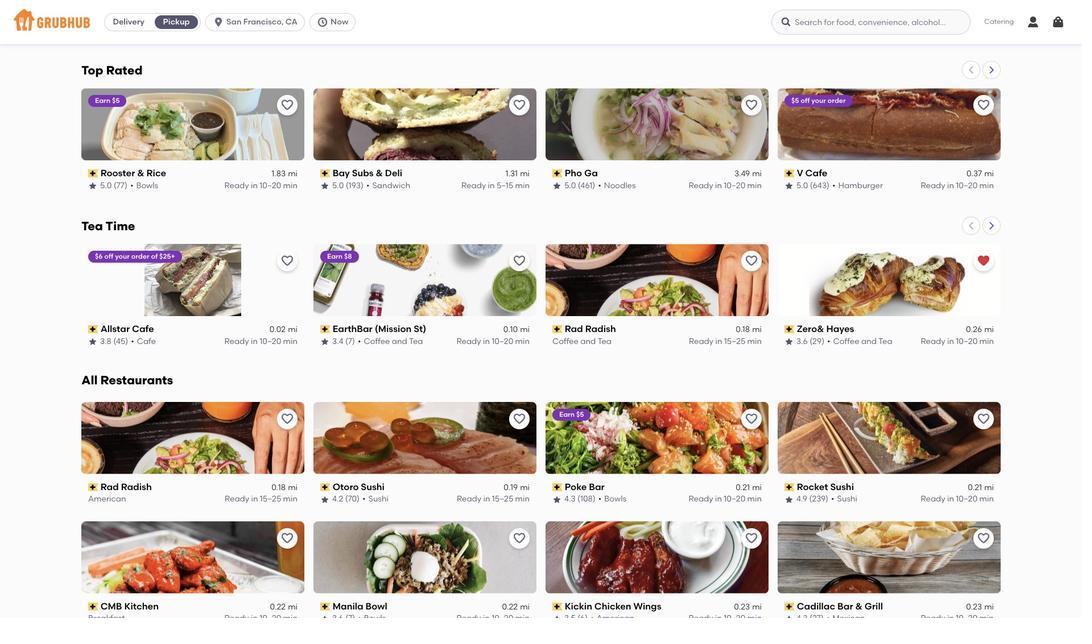 Task type: locate. For each thing, give the bounding box(es) containing it.
subscription pass image left poke
[[553, 484, 563, 492]]

2 0.02 from the top
[[270, 325, 286, 335]]

0 vertical spatial earthbar (mission st)
[[333, 12, 426, 23]]

sushi right the otoro
[[361, 482, 385, 493]]

1 vertical spatial (45)
[[113, 337, 128, 346]]

1 3.4 (7) from the top
[[332, 25, 355, 35]]

• coffee and tea for (mission
[[358, 337, 423, 346]]

st)
[[414, 12, 426, 23], [414, 324, 426, 335]]

0 vertical spatial st)
[[414, 12, 426, 23]]

sushi right rocket at right bottom
[[831, 482, 854, 493]]

1 horizontal spatial rad radish
[[565, 324, 616, 335]]

and for earthbar (mission st)
[[392, 337, 407, 346]]

ready in 10–20 min for 'zero& hayes logo'
[[921, 337, 994, 346]]

mi for manila bowl logo
[[520, 603, 530, 613]]

0.23 mi
[[734, 603, 762, 613], [967, 603, 994, 613]]

2 0.22 from the left
[[502, 603, 518, 613]]

• bowls down rooster & rice
[[130, 181, 158, 191]]

1 vertical spatial (7)
[[345, 337, 355, 346]]

(643)
[[810, 181, 830, 191]]

(45)
[[113, 25, 128, 35], [113, 337, 128, 346]]

bay subs & deli logo image
[[314, 88, 537, 161]]

bar up the (108)
[[589, 482, 605, 493]]

1 vertical spatial rad radish
[[101, 482, 152, 493]]

2 horizontal spatial and
[[862, 337, 877, 346]]

earn for poke bar
[[560, 411, 575, 419]]

1 0.21 mi from the left
[[736, 483, 762, 493]]

(29)
[[810, 337, 825, 346]]

1 0.22 mi from the left
[[270, 603, 298, 613]]

3.4
[[332, 25, 344, 35], [332, 337, 344, 346]]

earthbar (mission st) for subscription pass image within earthbar (mission st) link
[[333, 12, 426, 23]]

0 horizontal spatial 0.21 mi
[[736, 483, 762, 493]]

1 horizontal spatial 0.22
[[502, 603, 518, 613]]

ga
[[585, 168, 598, 179]]

min for 'zero& hayes logo'
[[980, 337, 994, 346]]

3.8 up all restaurants
[[100, 337, 112, 346]]

rad radish up coffee and tea on the right bottom
[[565, 324, 616, 335]]

1 caret left icon image from the top
[[967, 66, 976, 75]]

cadillac bar & grill logo image
[[778, 522, 1001, 594]]

0.02
[[270, 13, 286, 23], [270, 325, 286, 335]]

• noodles
[[598, 181, 636, 191]]

$5
[[112, 97, 120, 105], [792, 97, 800, 105], [577, 411, 584, 419]]

5.0
[[100, 181, 112, 191], [332, 181, 344, 191], [565, 181, 576, 191], [797, 181, 809, 191]]

1 horizontal spatial 0.18
[[736, 325, 750, 335]]

allstar cafe left "pickup" at top
[[101, 12, 154, 23]]

1 horizontal spatial • bowls
[[599, 495, 627, 505]]

ready for earthbar (mission st) logo
[[457, 337, 481, 346]]

1 horizontal spatial bowls
[[605, 495, 627, 505]]

1 vertical spatial • cafe
[[131, 337, 156, 346]]

(mission inside earthbar (mission st) link
[[375, 12, 412, 23]]

0 vertical spatial rad
[[565, 324, 583, 335]]

rooster & rice
[[101, 168, 166, 179]]

• cafe up restaurants
[[131, 337, 156, 346]]

save this restaurant image
[[281, 99, 294, 112], [281, 254, 294, 268], [745, 254, 759, 268], [977, 413, 991, 426], [513, 532, 527, 546], [745, 532, 759, 546], [977, 532, 991, 546]]

0 vertical spatial allstar
[[101, 12, 130, 23]]

1 vertical spatial rad radish logo image
[[81, 402, 305, 475]]

poke
[[565, 482, 587, 493]]

rad radish for coffee and tea
[[565, 324, 616, 335]]

ready for 'zero& hayes logo'
[[921, 337, 946, 346]]

0 horizontal spatial 0.23 mi
[[734, 603, 762, 613]]

5.0 down the 'v'
[[797, 181, 809, 191]]

subscription pass image up american
[[88, 484, 98, 492]]

off
[[801, 97, 810, 105], [104, 253, 113, 261]]

1 vertical spatial caret right icon image
[[988, 221, 997, 231]]

• for bay subs & deli logo on the top left
[[367, 181, 370, 191]]

1 0.21 from the left
[[736, 483, 750, 493]]

now button
[[310, 13, 361, 31]]

0 horizontal spatial sandwich
[[373, 181, 411, 191]]

$5 for poke bar
[[577, 411, 584, 419]]

5.0 for v
[[797, 181, 809, 191]]

bar
[[589, 482, 605, 493], [838, 602, 854, 612]]

1 caret right icon image from the top
[[988, 66, 997, 75]]

save this restaurant button
[[277, 95, 298, 116], [509, 95, 530, 116], [742, 95, 762, 116], [974, 95, 994, 116], [277, 251, 298, 272], [509, 251, 530, 272], [742, 251, 762, 272], [277, 409, 298, 430], [509, 409, 530, 430], [742, 409, 762, 430], [974, 409, 994, 430], [277, 529, 298, 549], [509, 529, 530, 549], [742, 529, 762, 549], [974, 529, 994, 549]]

0.18
[[736, 325, 750, 335], [272, 483, 286, 493]]

0 horizontal spatial coffee
[[364, 337, 390, 346]]

pickup button
[[153, 13, 200, 31]]

3 5.0 from the left
[[565, 181, 576, 191]]

• bowls right the (108)
[[599, 495, 627, 505]]

allstar cafe
[[101, 12, 154, 23], [101, 324, 154, 335]]

1 st) from the top
[[414, 12, 426, 23]]

0 vertical spatial earn
[[95, 97, 110, 105]]

hamburger
[[839, 181, 884, 191]]

svg image left nick's
[[781, 17, 793, 28]]

1 horizontal spatial rad radish logo image
[[546, 244, 769, 317]]

subscription pass image
[[320, 14, 331, 22], [320, 170, 331, 178], [785, 170, 795, 178], [553, 326, 563, 334], [785, 326, 795, 334], [88, 484, 98, 492], [553, 484, 563, 492], [88, 603, 98, 611], [320, 603, 331, 611], [553, 603, 563, 611]]

1 horizontal spatial sandwich
[[785, 25, 823, 35]]

0 vertical spatial (45)
[[113, 25, 128, 35]]

1 vertical spatial earthbar
[[333, 324, 373, 335]]

0.37
[[967, 169, 983, 179]]

0 horizontal spatial svg image
[[213, 17, 224, 28]]

0 horizontal spatial ready in 15–25 min
[[225, 495, 298, 505]]

earthbar for subscription pass image within earthbar (mission st) link
[[333, 12, 373, 23]]

0.22 mi for manila bowl
[[502, 603, 530, 613]]

0 horizontal spatial off
[[104, 253, 113, 261]]

1 vertical spatial bowls
[[605, 495, 627, 505]]

3.8 (45)
[[100, 25, 128, 35], [100, 337, 128, 346]]

0 vertical spatial 0.18
[[736, 325, 750, 335]]

0 horizontal spatial radish
[[121, 482, 152, 493]]

• for earthbar (mission st) logo
[[358, 337, 361, 346]]

caret left icon image down "25–35"
[[967, 66, 976, 75]]

earthbar
[[333, 12, 373, 23], [333, 324, 373, 335]]

(108)
[[578, 495, 596, 505]]

rice
[[147, 168, 166, 179]]

0 horizontal spatial rad
[[101, 482, 119, 493]]

10–20 for allstar cafe logo
[[260, 337, 281, 346]]

• cafe left "pickup" at top
[[131, 25, 156, 35]]

3.49
[[735, 169, 750, 179]]

Search for food, convenience, alcohol... search field
[[772, 10, 971, 35]]

5.0 for rooster
[[100, 181, 112, 191]]

0 vertical spatial 3.4
[[332, 25, 344, 35]]

2 • coffee and tea from the left
[[828, 337, 893, 346]]

star icon image
[[88, 26, 97, 35], [320, 26, 330, 35], [88, 182, 97, 191], [320, 182, 330, 191], [553, 182, 562, 191], [785, 182, 794, 191], [88, 337, 97, 347], [320, 337, 330, 347], [785, 337, 794, 347], [320, 496, 330, 505], [553, 496, 562, 505], [785, 496, 794, 505], [320, 615, 330, 619], [553, 615, 562, 619], [785, 615, 794, 619]]

0 horizontal spatial order
[[131, 253, 149, 261]]

radish up american
[[121, 482, 152, 493]]

san francisco, ca
[[227, 17, 298, 27]]

4.9 (239)
[[797, 495, 829, 505]]

2 • sushi from the left
[[832, 495, 858, 505]]

2 0.23 mi from the left
[[967, 603, 994, 613]]

1 (mission from the top
[[375, 12, 412, 23]]

0.23 mi for kickin chicken wings
[[734, 603, 762, 613]]

1 • coffee and tea from the left
[[358, 337, 423, 346]]

bowls right the (108)
[[605, 495, 627, 505]]

1 and from the left
[[392, 337, 407, 346]]

bar for poke
[[589, 482, 605, 493]]

0 vertical spatial (mission
[[375, 12, 412, 23]]

star icon image for v cafe logo
[[785, 182, 794, 191]]

2 0.21 mi from the left
[[968, 483, 994, 493]]

2 caret left icon image from the top
[[967, 221, 976, 231]]

1 vertical spatial allstar cafe
[[101, 324, 154, 335]]

1 coffee from the left
[[364, 337, 390, 346]]

& left deli
[[376, 168, 383, 179]]

subscription pass image for v cafe logo
[[785, 170, 795, 178]]

subscription pass image left kickin
[[553, 603, 563, 611]]

1 horizontal spatial svg image
[[781, 17, 793, 28]]

1 3.8 (45) from the top
[[100, 25, 128, 35]]

save this restaurant image for kickin chicken wings
[[745, 532, 759, 546]]

3.8 (45) up top rated
[[100, 25, 128, 35]]

2 caret right icon image from the top
[[988, 221, 997, 231]]

• for 'zero& hayes logo'
[[828, 337, 831, 346]]

2 st) from the top
[[414, 324, 426, 335]]

0 vertical spatial allstar cafe
[[101, 12, 154, 23]]

1 horizontal spatial • coffee and tea
[[828, 337, 893, 346]]

rad for american
[[101, 482, 119, 493]]

3.49 mi
[[735, 169, 762, 179]]

0 vertical spatial sandwich
[[785, 25, 823, 35]]

2 vertical spatial earn
[[560, 411, 575, 419]]

2 0.21 from the left
[[968, 483, 983, 493]]

2 (45) from the top
[[113, 337, 128, 346]]

2 0.02 mi from the top
[[270, 325, 298, 335]]

otoro
[[333, 482, 359, 493]]

rad up coffee and tea on the right bottom
[[565, 324, 583, 335]]

1 vertical spatial earn $5
[[560, 411, 584, 419]]

sushi
[[361, 482, 385, 493], [831, 482, 854, 493], [369, 495, 389, 505], [838, 495, 858, 505]]

1 vertical spatial 0.18
[[272, 483, 286, 493]]

1 vertical spatial (mission
[[375, 324, 412, 335]]

mi for bay subs & deli logo on the top left
[[520, 169, 530, 179]]

5.0 down pho
[[565, 181, 576, 191]]

&
[[137, 168, 144, 179], [376, 168, 383, 179], [856, 602, 863, 612]]

0 vertical spatial 3.8 (45)
[[100, 25, 128, 35]]

radish up coffee and tea on the right bottom
[[586, 324, 616, 335]]

subscription pass image left the zero&
[[785, 326, 795, 334]]

(239)
[[810, 495, 829, 505]]

• sushi down the rocket sushi
[[832, 495, 858, 505]]

save this restaurant image for rad radish
[[745, 254, 759, 268]]

subscription pass image left manila
[[320, 603, 331, 611]]

bowls down rice
[[136, 181, 158, 191]]

0 vertical spatial caret left icon image
[[967, 66, 976, 75]]

svg image left 'san' in the left top of the page
[[213, 17, 224, 28]]

• bowls
[[130, 181, 158, 191], [599, 495, 627, 505]]

star icon image for kickin chicken wings logo
[[553, 615, 562, 619]]

15–25 for coffee and tea
[[725, 337, 746, 346]]

3 coffee from the left
[[834, 337, 860, 346]]

1 vertical spatial sandwich
[[373, 181, 411, 191]]

catering
[[985, 18, 1014, 26]]

3.4 (7)
[[332, 25, 355, 35], [332, 337, 355, 346]]

mi for poke bar logo
[[753, 483, 762, 493]]

bay subs & deli
[[333, 168, 403, 179]]

1 horizontal spatial 0.23 mi
[[967, 603, 994, 613]]

1 horizontal spatial • sushi
[[832, 495, 858, 505]]

1 vertical spatial rad
[[101, 482, 119, 493]]

kitchen
[[124, 602, 159, 612]]

0 vertical spatial radish
[[586, 324, 616, 335]]

1 allstar from the top
[[101, 12, 130, 23]]

• for the otoro sushi logo
[[363, 495, 366, 505]]

mi for v cafe logo
[[985, 169, 994, 179]]

0.23 mi for cadillac bar & grill
[[967, 603, 994, 613]]

subscription pass image left 'now'
[[320, 14, 331, 22]]

mi for 'zero& hayes logo'
[[985, 325, 994, 335]]

0 horizontal spatial 15–25
[[260, 495, 281, 505]]

ready for rad radish logo for coffee and tea
[[689, 337, 714, 346]]

0 horizontal spatial 0.23
[[734, 603, 750, 613]]

star icon image for rooster & rice logo
[[88, 182, 97, 191]]

earn $5
[[95, 97, 120, 105], [560, 411, 584, 419]]

earthbar (mission st) inside earthbar (mission st) link
[[333, 12, 426, 23]]

allstar up top rated
[[101, 12, 130, 23]]

v cafe logo image
[[778, 88, 1001, 161]]

0.26
[[967, 325, 983, 335]]

1 0.23 mi from the left
[[734, 603, 762, 613]]

radish
[[586, 324, 616, 335], [121, 482, 152, 493]]

subscription pass image for cadillac bar & grill logo
[[785, 603, 795, 611]]

1 horizontal spatial radish
[[586, 324, 616, 335]]

2 3.8 from the top
[[100, 337, 112, 346]]

order
[[828, 97, 846, 105], [131, 253, 149, 261]]

0 horizontal spatial 0.21
[[736, 483, 750, 493]]

1 earthbar from the top
[[333, 12, 373, 23]]

1.83 mi
[[272, 169, 298, 179]]

2 0.23 from the left
[[967, 603, 983, 613]]

5.0 left (77)
[[100, 181, 112, 191]]

& left the grill
[[856, 602, 863, 612]]

0 horizontal spatial $5
[[112, 97, 120, 105]]

radish for coffee and tea
[[586, 324, 616, 335]]

earthbar (mission st) logo image
[[314, 244, 537, 317]]

0.18 mi for coffee and tea
[[736, 325, 762, 335]]

of
[[151, 253, 158, 261]]

1 vertical spatial 0.18 mi
[[272, 483, 298, 493]]

caret right icon image down catering button
[[988, 66, 997, 75]]

1 0.23 from the left
[[734, 603, 750, 613]]

0 vertical spatial earn $5
[[95, 97, 120, 105]]

svg image right catering button
[[1027, 15, 1041, 29]]

1 vertical spatial bar
[[838, 602, 854, 612]]

0 horizontal spatial your
[[115, 253, 130, 261]]

0 horizontal spatial bowls
[[136, 181, 158, 191]]

bar left the grill
[[838, 602, 854, 612]]

in for the otoro sushi logo
[[484, 495, 490, 505]]

1 (45) from the top
[[113, 25, 128, 35]]

4.3 (108)
[[565, 495, 596, 505]]

3.8 (45) up all restaurants
[[100, 337, 128, 346]]

mi for cadillac bar & grill logo
[[985, 603, 994, 613]]

svg image
[[1052, 15, 1066, 29], [317, 17, 329, 28]]

bar for cadillac
[[838, 602, 854, 612]]

ready in 15–25 min
[[689, 337, 762, 346], [225, 495, 298, 505], [457, 495, 530, 505]]

2 horizontal spatial coffee
[[834, 337, 860, 346]]

0 horizontal spatial bar
[[589, 482, 605, 493]]

in for rooster & rice logo
[[251, 181, 258, 191]]

zero& hayes logo image
[[778, 244, 1001, 317]]

0 horizontal spatial rad radish logo image
[[81, 402, 305, 475]]

subscription pass image left the 'v'
[[785, 170, 795, 178]]

subscription pass image left cmb on the bottom of the page
[[88, 603, 98, 611]]

1 • cafe from the top
[[131, 25, 156, 35]]

cadillac bar & grill
[[797, 602, 883, 612]]

1 horizontal spatial off
[[801, 97, 810, 105]]

0 vertical spatial • cafe
[[131, 25, 156, 35]]

1 horizontal spatial 0.21
[[968, 483, 983, 493]]

2 earthbar (mission st) from the top
[[333, 324, 426, 335]]

0 vertical spatial off
[[801, 97, 810, 105]]

1 vertical spatial st)
[[414, 324, 426, 335]]

kickin chicken wings logo image
[[546, 522, 769, 594]]

rad up american
[[101, 482, 119, 493]]

your for v
[[812, 97, 827, 105]]

0 horizontal spatial 0.22
[[270, 603, 286, 613]]

1 vertical spatial your
[[115, 253, 130, 261]]

caret left icon image up saved restaurant button
[[967, 221, 976, 231]]

caret left icon image
[[967, 66, 976, 75], [967, 221, 976, 231]]

earthbar (mission st)
[[333, 12, 426, 23], [333, 324, 426, 335]]

subscription pass image left bay in the top left of the page
[[320, 170, 331, 178]]

0 vertical spatial 3.8
[[100, 25, 112, 35]]

coffee for zero&
[[834, 337, 860, 346]]

• for pho ga logo
[[598, 181, 602, 191]]

ready in 10–20 min
[[225, 25, 298, 35], [225, 181, 298, 191], [689, 181, 762, 191], [921, 181, 994, 191], [225, 337, 298, 346], [457, 337, 530, 346], [921, 337, 994, 346], [689, 495, 762, 505], [921, 495, 994, 505]]

1 vertical spatial 3.8 (45)
[[100, 337, 128, 346]]

4.9
[[797, 495, 808, 505]]

1 (7) from the top
[[345, 25, 355, 35]]

subscription pass image for earthbar (mission st) logo
[[320, 326, 331, 334]]

5.0 (193)
[[332, 181, 364, 191]]

caret right icon image
[[988, 66, 997, 75], [988, 221, 997, 231]]

1 vertical spatial earn
[[327, 253, 343, 261]]

grill
[[865, 602, 883, 612]]

0 vertical spatial 0.02 mi
[[270, 13, 298, 23]]

5.0 (461)
[[565, 181, 596, 191]]

& left rice
[[137, 168, 144, 179]]

v cafe
[[797, 168, 828, 179]]

mi
[[288, 13, 298, 23], [985, 13, 994, 23], [288, 169, 298, 179], [520, 169, 530, 179], [753, 169, 762, 179], [985, 169, 994, 179], [288, 325, 298, 335], [520, 325, 530, 335], [753, 325, 762, 335], [985, 325, 994, 335], [288, 483, 298, 493], [520, 483, 530, 493], [753, 483, 762, 493], [985, 483, 994, 493], [288, 603, 298, 613], [520, 603, 530, 613], [753, 603, 762, 613], [985, 603, 994, 613]]

10–20 for rocket sushi logo
[[957, 495, 978, 505]]

0 vertical spatial rad radish
[[565, 324, 616, 335]]

1 earthbar (mission st) from the top
[[333, 12, 426, 23]]

2 • cafe from the top
[[131, 337, 156, 346]]

and for zero& hayes
[[862, 337, 877, 346]]

subscription pass image for kickin chicken wings logo
[[553, 603, 563, 611]]

1 vertical spatial allstar
[[101, 324, 130, 335]]

• sushi down otoro sushi
[[363, 495, 389, 505]]

in for rocket sushi logo
[[948, 495, 955, 505]]

earn
[[95, 97, 110, 105], [327, 253, 343, 261], [560, 411, 575, 419]]

• cafe
[[131, 25, 156, 35], [131, 337, 156, 346]]

mi for pho ga logo
[[753, 169, 762, 179]]

0 vertical spatial your
[[812, 97, 827, 105]]

5.0 down bay in the top left of the page
[[332, 181, 344, 191]]

allstar up all restaurants
[[101, 324, 130, 335]]

10–20 for pho ga logo
[[724, 181, 746, 191]]

svg image
[[1027, 15, 1041, 29], [213, 17, 224, 28], [781, 17, 793, 28]]

sandwich down nick's
[[785, 25, 823, 35]]

• for rocket sushi logo
[[832, 495, 835, 505]]

1 horizontal spatial $5
[[577, 411, 584, 419]]

4.2
[[332, 495, 343, 505]]

subscription pass image
[[88, 14, 98, 22], [785, 14, 795, 22], [88, 170, 98, 178], [553, 170, 563, 178], [88, 326, 98, 334], [320, 326, 331, 334], [320, 484, 331, 492], [785, 484, 795, 492], [785, 603, 795, 611]]

allstar cafe up all restaurants
[[101, 324, 154, 335]]

(77)
[[114, 181, 127, 191]]

0 horizontal spatial rad radish
[[101, 482, 152, 493]]

1 horizontal spatial order
[[828, 97, 846, 105]]

1 5.0 from the left
[[100, 181, 112, 191]]

5.0 (77)
[[100, 181, 127, 191]]

• hamburger
[[833, 181, 884, 191]]

save this restaurant image
[[513, 99, 527, 112], [745, 99, 759, 112], [977, 99, 991, 112], [513, 254, 527, 268], [281, 413, 294, 426], [513, 413, 527, 426], [745, 413, 759, 426], [281, 532, 294, 546]]

caret right icon image for tea time
[[988, 221, 997, 231]]

0 vertical spatial earthbar
[[333, 12, 373, 23]]

1 horizontal spatial earn
[[327, 253, 343, 261]]

catering button
[[977, 9, 1022, 35]]

mi for kickin chicken wings logo
[[753, 603, 762, 613]]

allstar
[[101, 12, 130, 23], [101, 324, 130, 335]]

(45) up all restaurants
[[113, 337, 128, 346]]

san
[[227, 17, 242, 27]]

star icon image for manila bowl logo
[[320, 615, 330, 619]]

sandwich down deli
[[373, 181, 411, 191]]

rad radish up american
[[101, 482, 152, 493]]

poke bar logo image
[[546, 402, 769, 475]]

caret right icon image up saved restaurant icon
[[988, 221, 997, 231]]

1 horizontal spatial rad
[[565, 324, 583, 335]]

10–20
[[260, 25, 281, 35], [260, 181, 281, 191], [724, 181, 746, 191], [957, 181, 978, 191], [260, 337, 281, 346], [492, 337, 514, 346], [957, 337, 978, 346], [724, 495, 746, 505], [957, 495, 978, 505]]

order for allstar cafe
[[131, 253, 149, 261]]

coffee
[[364, 337, 390, 346], [553, 337, 579, 346], [834, 337, 860, 346]]

2 earthbar from the top
[[333, 324, 373, 335]]

0 horizontal spatial 0.22 mi
[[270, 603, 298, 613]]

1 • sushi from the left
[[363, 495, 389, 505]]

3.6
[[797, 337, 808, 346]]

subscription pass image for bay subs & deli logo on the top left
[[320, 170, 331, 178]]

poke bar
[[565, 482, 605, 493]]

star icon image for earthbar (mission st) logo
[[320, 337, 330, 347]]

1 0.22 from the left
[[270, 603, 286, 613]]

1 vertical spatial 3.8
[[100, 337, 112, 346]]

1 3.8 from the top
[[100, 25, 112, 35]]

1 horizontal spatial 0.18 mi
[[736, 325, 762, 335]]

rocket
[[797, 482, 829, 493]]

•
[[131, 25, 134, 35], [358, 25, 361, 35], [130, 181, 133, 191], [367, 181, 370, 191], [598, 181, 602, 191], [833, 181, 836, 191], [131, 337, 134, 346], [358, 337, 361, 346], [828, 337, 831, 346], [363, 495, 366, 505], [599, 495, 602, 505], [832, 495, 835, 505]]

1 vertical spatial 3.4
[[332, 337, 344, 346]]

4 5.0 from the left
[[797, 181, 809, 191]]

1 vertical spatial 0.02
[[270, 325, 286, 335]]

subscription pass image for the otoro sushi logo
[[320, 484, 331, 492]]

(45) up rated
[[113, 25, 128, 35]]

0.21 for sushi
[[968, 483, 983, 493]]

2 horizontal spatial 15–25
[[725, 337, 746, 346]]

deli
[[385, 168, 403, 179]]

1 vertical spatial off
[[104, 253, 113, 261]]

0.18 mi for american
[[272, 483, 298, 493]]

your
[[812, 97, 827, 105], [115, 253, 130, 261]]

2 5.0 from the left
[[332, 181, 344, 191]]

subscription pass image for cmb kitchen logo
[[88, 603, 98, 611]]

2 (mission from the top
[[375, 324, 412, 335]]

1 vertical spatial caret left icon image
[[967, 221, 976, 231]]

2 0.22 mi from the left
[[502, 603, 530, 613]]

mi for cmb kitchen logo
[[288, 603, 298, 613]]

(70)
[[345, 495, 360, 505]]

0.21 mi for poke bar
[[736, 483, 762, 493]]

1 horizontal spatial bar
[[838, 602, 854, 612]]

2 3.8 (45) from the top
[[100, 337, 128, 346]]

sushi down the rocket sushi
[[838, 495, 858, 505]]

1 vertical spatial radish
[[121, 482, 152, 493]]

zero& hayes
[[797, 324, 855, 335]]

3.8 left delivery
[[100, 25, 112, 35]]

rad radish logo image
[[546, 244, 769, 317], [81, 402, 305, 475]]

(mission
[[375, 12, 412, 23], [375, 324, 412, 335]]

1 horizontal spatial 0.23
[[967, 603, 983, 613]]

0 horizontal spatial svg image
[[317, 17, 329, 28]]

3 and from the left
[[862, 337, 877, 346]]

rocket sushi logo image
[[778, 402, 1001, 475]]

• for v cafe logo
[[833, 181, 836, 191]]

0.10
[[504, 325, 518, 335]]



Task type: describe. For each thing, give the bounding box(es) containing it.
top
[[81, 63, 103, 77]]

min for v cafe logo
[[980, 181, 994, 191]]

bowls for &
[[136, 181, 158, 191]]

all restaurants
[[81, 373, 173, 388]]

subscription pass image inside earthbar (mission st) link
[[320, 14, 331, 22]]

bowl
[[366, 602, 387, 612]]

subs
[[352, 168, 374, 179]]

save this restaurant image for rocket sushi
[[977, 413, 991, 426]]

in for earthbar (mission st) logo
[[483, 337, 490, 346]]

in for pho ga logo
[[716, 181, 722, 191]]

allstar cafe logo image
[[145, 244, 241, 317]]

ready in 10–20 min for v cafe logo
[[921, 181, 994, 191]]

all
[[81, 373, 98, 388]]

0.26 mi
[[967, 325, 994, 335]]

manila bowl
[[333, 602, 387, 612]]

1.31
[[506, 169, 518, 179]]

saved restaurant image
[[977, 254, 991, 268]]

subscription pass image up coffee and tea on the right bottom
[[553, 326, 563, 334]]

cmb kitchen logo image
[[81, 522, 305, 594]]

ready for allstar cafe logo
[[225, 337, 249, 346]]

pho ga logo image
[[546, 88, 769, 161]]

10–20 for poke bar logo
[[724, 495, 746, 505]]

5–15
[[497, 181, 514, 191]]

pho ga
[[565, 168, 598, 179]]

0.37 mi
[[967, 169, 994, 179]]

ready in 10–20 min for rooster & rice logo
[[225, 181, 298, 191]]

manila
[[333, 602, 364, 612]]

2 coffee from the left
[[553, 337, 579, 346]]

0.18 for coffee and tea
[[736, 325, 750, 335]]

ready in 25–35 min
[[920, 25, 994, 35]]

mi for rooster & rice logo
[[288, 169, 298, 179]]

• sandwich
[[367, 181, 411, 191]]

coffee and tea
[[553, 337, 612, 346]]

1 horizontal spatial ready in 15–25 min
[[457, 495, 530, 505]]

1 horizontal spatial 15–25
[[492, 495, 514, 505]]

$6
[[95, 253, 103, 261]]

otoro sushi logo image
[[314, 402, 537, 475]]

sushi down otoro sushi
[[369, 495, 389, 505]]

0.23 for kickin chicken wings
[[734, 603, 750, 613]]

nick's
[[797, 12, 825, 23]]

caret left icon image for rated
[[967, 66, 976, 75]]

0.22 for kitchen
[[270, 603, 286, 613]]

0.17 mi
[[969, 13, 994, 23]]

rated
[[106, 63, 143, 77]]

mi for allstar cafe logo
[[288, 325, 298, 335]]

star icon image for rocket sushi logo
[[785, 496, 794, 505]]

1 0.02 from the top
[[270, 13, 286, 23]]

your for allstar
[[115, 253, 130, 261]]

1.83
[[272, 169, 286, 179]]

star icon image for bay subs & deli logo on the top left
[[320, 182, 330, 191]]

noodles
[[604, 181, 636, 191]]

$8
[[344, 253, 352, 261]]

10–20 for 'zero& hayes logo'
[[957, 337, 978, 346]]

ready in 15–25 min for coffee and tea
[[689, 337, 762, 346]]

15–25 for american
[[260, 495, 281, 505]]

• sushi for otoro sushi
[[363, 495, 389, 505]]

min for pho ga logo
[[748, 181, 762, 191]]

$5 off your order
[[792, 97, 846, 105]]

earthbar (mission st) for subscription pass icon associated with earthbar (mission st) logo
[[333, 324, 426, 335]]

radish for american
[[121, 482, 152, 493]]

off for v
[[801, 97, 810, 105]]

0.21 for bar
[[736, 483, 750, 493]]

zero&
[[797, 324, 825, 335]]

3.6 (29)
[[797, 337, 825, 346]]

hayes
[[827, 324, 855, 335]]

1 horizontal spatial svg image
[[1052, 15, 1066, 29]]

(461)
[[578, 181, 596, 191]]

• coffee and tea for hayes
[[828, 337, 893, 346]]

main navigation navigation
[[0, 0, 1083, 44]]

rooster
[[101, 168, 135, 179]]

ready for rooster & rice logo
[[225, 181, 249, 191]]

earthbar for subscription pass icon associated with earthbar (mission st) logo
[[333, 324, 373, 335]]

0.19
[[504, 483, 518, 493]]

mi for earthbar (mission st) logo
[[520, 325, 530, 335]]

0.10 mi
[[504, 325, 530, 335]]

2 allstar cafe from the top
[[101, 324, 154, 335]]

min for rocket sushi logo
[[980, 495, 994, 505]]

0.19 mi
[[504, 483, 530, 493]]

0.17
[[969, 13, 983, 23]]

cadillac
[[797, 602, 836, 612]]

in for 'zero& hayes logo'
[[948, 337, 955, 346]]

nick's food
[[797, 12, 850, 23]]

earn $5 for rooster
[[95, 97, 120, 105]]

subscription pass image for rocket sushi logo
[[785, 484, 795, 492]]

2 3.4 (7) from the top
[[332, 337, 355, 346]]

earn for rooster & rice
[[95, 97, 110, 105]]

cmb kitchen
[[101, 602, 159, 612]]

rad for coffee and tea
[[565, 324, 583, 335]]

order for v cafe
[[828, 97, 846, 105]]

min for earthbar (mission st) logo
[[516, 337, 530, 346]]

san francisco, ca button
[[206, 13, 310, 31]]

ready in 10–20 min for earthbar (mission st) logo
[[457, 337, 530, 346]]

kickin
[[565, 602, 593, 612]]

saved restaurant button
[[974, 251, 994, 272]]

1 3.4 from the top
[[332, 25, 344, 35]]

star icon image for the otoro sushi logo
[[320, 496, 330, 505]]

rooster & rice logo image
[[81, 88, 305, 161]]

$25+
[[159, 253, 175, 261]]

francisco,
[[243, 17, 284, 27]]

now
[[331, 17, 349, 27]]

0.22 mi for cmb kitchen
[[270, 603, 298, 613]]

ready for poke bar logo
[[689, 495, 714, 505]]

in for rad radish logo for coffee and tea
[[716, 337, 723, 346]]

coffee for earthbar
[[364, 337, 390, 346]]

(193)
[[346, 181, 364, 191]]

svg image inside now button
[[317, 17, 329, 28]]

kickin chicken wings
[[565, 602, 662, 612]]

in for allstar cafe logo
[[251, 337, 258, 346]]

star icon image for pho ga logo
[[553, 182, 562, 191]]

1 allstar cafe from the top
[[101, 12, 154, 23]]

2 (7) from the top
[[345, 337, 355, 346]]

american
[[88, 495, 126, 505]]

• for rooster & rice logo
[[130, 181, 133, 191]]

0.22 for bowl
[[502, 603, 518, 613]]

wings
[[634, 602, 662, 612]]

1 0.02 mi from the top
[[270, 13, 298, 23]]

• bowls for &
[[130, 181, 158, 191]]

4.3
[[565, 495, 576, 505]]

ready in 5–15 min
[[462, 181, 530, 191]]

delivery
[[113, 17, 144, 27]]

star icon image for cadillac bar & grill logo
[[785, 615, 794, 619]]

pho
[[565, 168, 582, 179]]

ready in 10–20 min for rocket sushi logo
[[921, 495, 994, 505]]

subscription pass image for allstar cafe logo
[[88, 326, 98, 334]]

manila bowl logo image
[[314, 522, 537, 594]]

2 horizontal spatial $5
[[792, 97, 800, 105]]

ready in 10–20 min for pho ga logo
[[689, 181, 762, 191]]

delivery button
[[105, 13, 153, 31]]

• for poke bar logo
[[599, 495, 602, 505]]

ready for rocket sushi logo
[[921, 495, 946, 505]]

rad radish for american
[[101, 482, 152, 493]]

v
[[797, 168, 804, 179]]

5.0 (643)
[[797, 181, 830, 191]]

cmb
[[101, 602, 122, 612]]

ready for v cafe logo
[[921, 181, 946, 191]]

$6 off your order of $25+
[[95, 253, 175, 261]]

food
[[827, 12, 850, 23]]

rocket sushi
[[797, 482, 854, 493]]

min for rooster & rice logo
[[283, 181, 298, 191]]

min for the otoro sushi logo
[[516, 495, 530, 505]]

$5 for rooster & rice
[[112, 97, 120, 105]]

& for bay subs & deli
[[376, 168, 383, 179]]

bowls for bar
[[605, 495, 627, 505]]

& for cadillac bar & grill
[[856, 602, 863, 612]]

time
[[106, 219, 135, 233]]

in for bay subs & deli logo on the top left
[[488, 181, 495, 191]]

ready in 10–20 min for allstar cafe logo
[[225, 337, 298, 346]]

subscription pass image for manila bowl logo
[[320, 603, 331, 611]]

2 and from the left
[[581, 337, 596, 346]]

min for allstar cafe logo
[[283, 337, 298, 346]]

svg image inside san francisco, ca button
[[213, 17, 224, 28]]

earthbar (mission st) link
[[320, 12, 530, 24]]

• for allstar cafe logo
[[131, 337, 134, 346]]

earn for earthbar (mission st)
[[327, 253, 343, 261]]

10–20 for earthbar (mission st) logo
[[492, 337, 514, 346]]

restaurants
[[100, 373, 173, 388]]

ready for bay subs & deli logo on the top left
[[462, 181, 486, 191]]

subscription pass image for rooster & rice logo
[[88, 170, 98, 178]]

4.2 (70)
[[332, 495, 360, 505]]

5.0 for bay
[[332, 181, 344, 191]]

2 horizontal spatial svg image
[[1027, 15, 1041, 29]]

0 horizontal spatial &
[[137, 168, 144, 179]]

2 3.4 from the top
[[332, 337, 344, 346]]

2 allstar from the top
[[101, 324, 130, 335]]

rad radish logo image for american
[[81, 402, 305, 475]]

caret left icon image for time
[[967, 221, 976, 231]]

in for poke bar logo
[[716, 495, 722, 505]]

earn $8
[[327, 253, 352, 261]]

pickup
[[163, 17, 190, 27]]

min for poke bar logo
[[748, 495, 762, 505]]

tea time
[[81, 219, 135, 233]]

ca
[[286, 17, 298, 27]]



Task type: vqa. For each thing, say whether or not it's contained in the screenshot.
Cafe for subscription pass icon for 0.02 mi
yes



